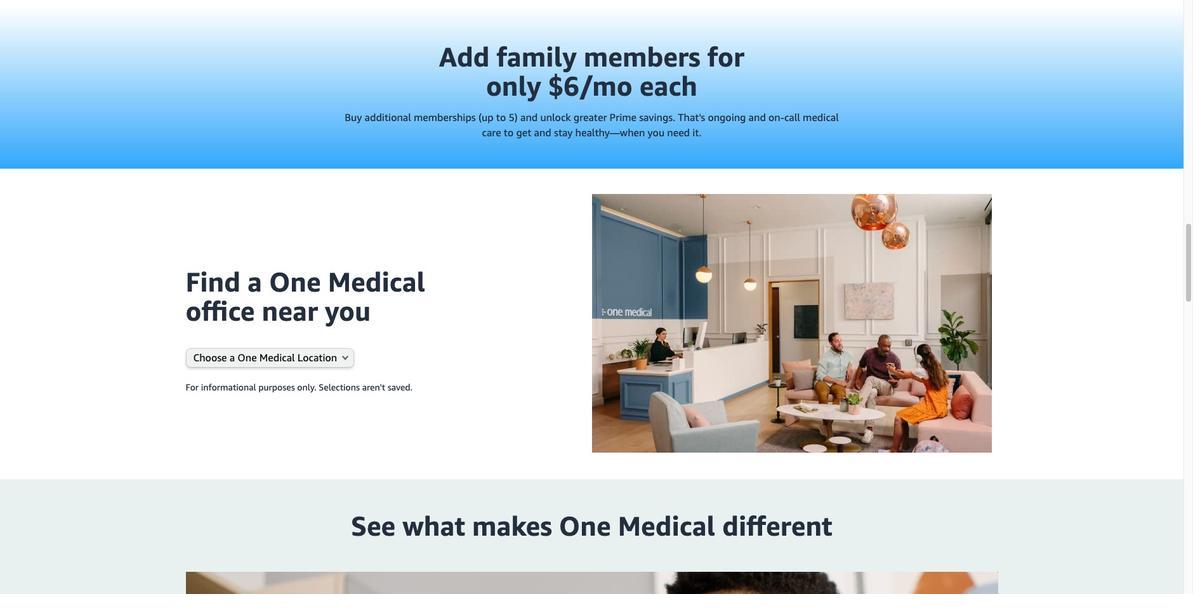 Task type: locate. For each thing, give the bounding box(es) containing it.
prime
[[610, 111, 637, 124]]

medical inside find a one medical office near you
[[328, 266, 425, 298]]

2 horizontal spatial medical
[[618, 510, 715, 542]]

0 vertical spatial medical
[[328, 266, 425, 298]]

0 vertical spatial to
[[496, 111, 506, 124]]

and
[[520, 111, 538, 124], [749, 111, 766, 124], [534, 126, 551, 139]]

1 vertical spatial a
[[230, 352, 235, 364]]

a for choose
[[230, 352, 235, 364]]

near
[[262, 295, 318, 327]]

medical
[[803, 111, 839, 124]]

a right choose
[[230, 352, 235, 364]]

1 horizontal spatial medical
[[328, 266, 425, 298]]

you up "dropdown" "image"
[[325, 295, 371, 327]]

location
[[298, 352, 337, 364]]

ongoing
[[708, 111, 746, 124]]

to
[[496, 111, 506, 124], [504, 126, 514, 139]]

1 vertical spatial you
[[325, 295, 371, 327]]

choose
[[193, 352, 227, 364]]

need
[[667, 126, 690, 139]]

one for choose
[[238, 352, 257, 364]]

1 vertical spatial medical
[[260, 352, 295, 364]]

and right the '5)'
[[520, 111, 538, 124]]

0 horizontal spatial medical
[[260, 352, 295, 364]]

find
[[186, 266, 241, 298]]

a inside find a one medical office near you
[[247, 266, 262, 298]]

0 vertical spatial you
[[648, 126, 665, 139]]

you inside 'buy additional memberships (up to 5) and unlock greater prime savings. that's ongoing and on-call medical care to get and stay healthy—when you need it.'
[[648, 126, 665, 139]]

saved.
[[388, 382, 413, 393]]

2 horizontal spatial one
[[559, 510, 611, 542]]

medical
[[328, 266, 425, 298], [260, 352, 295, 364], [618, 510, 715, 542]]

1 horizontal spatial a
[[247, 266, 262, 298]]

a right "find"
[[247, 266, 262, 298]]

call
[[784, 111, 800, 124]]

0 vertical spatial one
[[269, 266, 321, 298]]

2 vertical spatial medical
[[618, 510, 715, 542]]

makes
[[472, 510, 552, 542]]

selections
[[319, 382, 360, 393]]

1 horizontal spatial one
[[269, 266, 321, 298]]

to left get
[[504, 126, 514, 139]]

informational
[[201, 382, 256, 393]]

$6/mo
[[548, 70, 633, 102]]

0 vertical spatial a
[[247, 266, 262, 298]]

purposes
[[258, 382, 295, 393]]

0 horizontal spatial you
[[325, 295, 371, 327]]

greater
[[574, 111, 607, 124]]

0 horizontal spatial a
[[230, 352, 235, 364]]

1 vertical spatial one
[[238, 352, 257, 364]]

a
[[247, 266, 262, 298], [230, 352, 235, 364]]

0 horizontal spatial one
[[238, 352, 257, 364]]

you
[[648, 126, 665, 139], [325, 295, 371, 327]]

one for find
[[269, 266, 321, 298]]

on-
[[769, 111, 784, 124]]

get
[[516, 126, 531, 139]]

2 vertical spatial one
[[559, 510, 611, 542]]

dropdown image
[[342, 355, 349, 361]]

1 horizontal spatial you
[[648, 126, 665, 139]]

it.
[[693, 126, 702, 139]]

one
[[269, 266, 321, 298], [238, 352, 257, 364], [559, 510, 611, 542]]

for informational purposes only. selections aren't saved.
[[186, 382, 413, 393]]

different
[[722, 510, 833, 542]]

you down savings.
[[648, 126, 665, 139]]

what
[[403, 510, 465, 542]]

to left the '5)'
[[496, 111, 506, 124]]

care
[[482, 126, 501, 139]]

medical for find a one medical office near you
[[328, 266, 425, 298]]

and left on-
[[749, 111, 766, 124]]

family
[[497, 41, 577, 72]]

memberships
[[414, 111, 476, 124]]

one inside find a one medical office near you
[[269, 266, 321, 298]]



Task type: vqa. For each thing, say whether or not it's contained in the screenshot.
AMAZON CLINIC LOGO
no



Task type: describe. For each thing, give the bounding box(es) containing it.
savings.
[[639, 111, 675, 124]]

buy
[[345, 111, 362, 124]]

5)
[[509, 111, 518, 124]]

see what makes one medical different
[[351, 510, 833, 542]]

only
[[486, 70, 541, 102]]

aren't
[[362, 382, 385, 393]]

office
[[186, 295, 255, 327]]

buy additional memberships (up to 5) and unlock greater prime savings. that's ongoing and on-call medical care to get and stay healthy—when you need it.
[[345, 111, 839, 139]]

find a one medical office near you
[[186, 266, 425, 327]]

and right get
[[534, 126, 551, 139]]

(up
[[479, 111, 494, 124]]

unlock
[[540, 111, 571, 124]]

you inside find a one medical office near you
[[325, 295, 371, 327]]

choose a one medical location
[[193, 352, 337, 364]]

members
[[584, 41, 701, 72]]

that's
[[678, 111, 705, 124]]

healthy—when
[[575, 126, 645, 139]]

additional
[[365, 111, 411, 124]]

each
[[640, 70, 698, 102]]

medical for choose a one medical location
[[260, 352, 295, 364]]

only.
[[297, 382, 316, 393]]

for
[[186, 382, 199, 393]]

1 vertical spatial to
[[504, 126, 514, 139]]

a for find
[[247, 266, 262, 298]]

stay
[[554, 126, 573, 139]]

add family members for only $6/mo each
[[439, 41, 744, 102]]

see
[[351, 510, 396, 542]]

add
[[439, 41, 490, 72]]

for
[[707, 41, 744, 72]]



